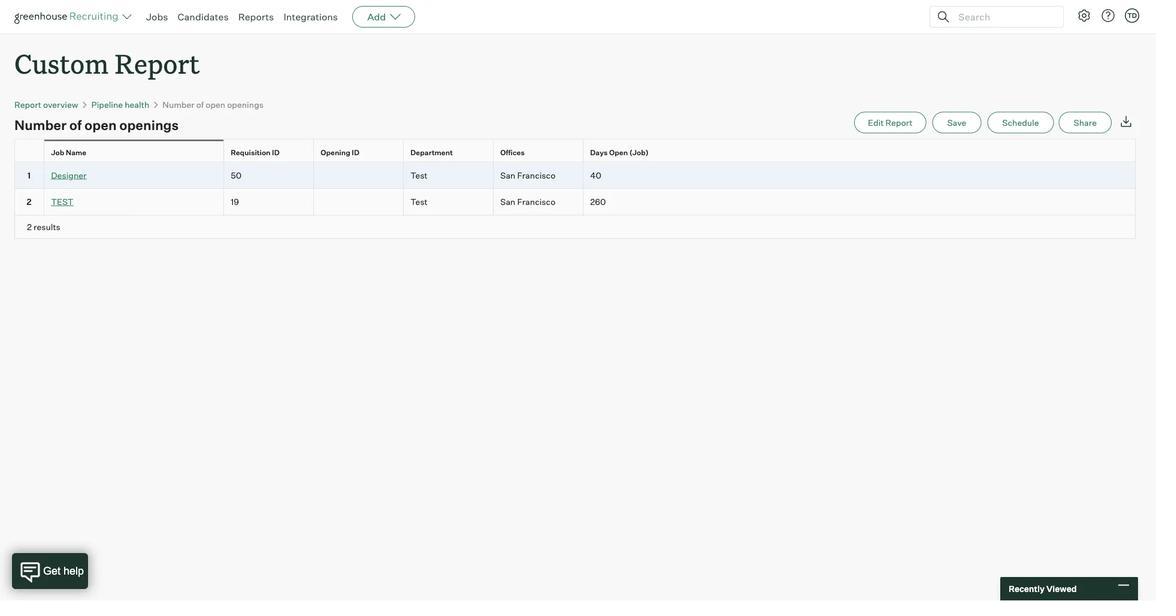 Task type: describe. For each thing, give the bounding box(es) containing it.
edit
[[868, 117, 884, 128]]

1 horizontal spatial open
[[206, 99, 225, 110]]

td button
[[1123, 6, 1142, 25]]

name
[[66, 148, 86, 157]]

opening
[[321, 148, 351, 157]]

2 for 2 results
[[27, 222, 32, 232]]

requisition id
[[231, 148, 280, 157]]

edit report
[[868, 117, 913, 128]]

pipeline health link
[[91, 99, 149, 110]]

days
[[590, 148, 608, 157]]

test for 260
[[411, 196, 428, 207]]

download image
[[1120, 114, 1134, 129]]

(job)
[[630, 148, 649, 157]]

report overview link
[[14, 99, 78, 110]]

2 results
[[27, 222, 60, 232]]

0 vertical spatial openings
[[227, 99, 264, 110]]

offices column header
[[494, 139, 586, 165]]

1
[[27, 170, 31, 180]]

requisition id column header
[[224, 139, 316, 165]]

overview
[[43, 99, 78, 110]]

save
[[948, 117, 967, 128]]

opening id column header
[[314, 139, 406, 165]]

configure image
[[1078, 8, 1092, 23]]

san francisco for 40
[[501, 170, 556, 180]]

requisition
[[231, 148, 271, 157]]

Search text field
[[956, 8, 1053, 25]]

40
[[590, 170, 602, 180]]

results
[[34, 222, 60, 232]]

260
[[590, 196, 606, 207]]

1 vertical spatial number of open openings
[[14, 117, 179, 133]]

id for requisition id
[[272, 148, 280, 157]]

pipeline
[[91, 99, 123, 110]]

custom report
[[14, 46, 200, 81]]

report overview
[[14, 99, 78, 110]]

department
[[411, 148, 453, 157]]

job name
[[51, 148, 86, 157]]

designer link
[[51, 170, 87, 180]]

report for custom report
[[115, 46, 200, 81]]

francisco for 260
[[518, 196, 556, 207]]

francisco for 40
[[518, 170, 556, 180]]

table containing 1
[[14, 139, 1136, 239]]

days open (job)
[[590, 148, 649, 157]]



Task type: locate. For each thing, give the bounding box(es) containing it.
of
[[196, 99, 204, 110], [69, 117, 82, 133]]

open
[[206, 99, 225, 110], [85, 117, 117, 133]]

2 test from the top
[[411, 196, 428, 207]]

san francisco
[[501, 170, 556, 180], [501, 196, 556, 207]]

0 horizontal spatial of
[[69, 117, 82, 133]]

1 horizontal spatial number
[[163, 99, 195, 110]]

row containing 1
[[14, 162, 1136, 189]]

2
[[27, 196, 32, 207], [27, 222, 32, 232]]

table
[[14, 139, 1136, 239]]

2 san from the top
[[501, 196, 516, 207]]

opening id
[[321, 148, 360, 157]]

1 vertical spatial 2
[[27, 222, 32, 232]]

0 vertical spatial san
[[501, 170, 516, 180]]

2 id from the left
[[352, 148, 360, 157]]

custom
[[14, 46, 109, 81]]

50
[[231, 170, 242, 180]]

number
[[163, 99, 195, 110], [14, 117, 67, 133]]

integrations link
[[284, 11, 338, 23]]

id right requisition
[[272, 148, 280, 157]]

recently
[[1009, 584, 1045, 594]]

0 vertical spatial report
[[115, 46, 200, 81]]

report
[[115, 46, 200, 81], [14, 99, 41, 110], [886, 117, 913, 128]]

row down days
[[14, 162, 1136, 189]]

cell down opening id
[[314, 162, 404, 189]]

1 horizontal spatial report
[[115, 46, 200, 81]]

1 cell
[[14, 162, 44, 189]]

schedule
[[1003, 117, 1040, 128]]

0 vertical spatial number
[[163, 99, 195, 110]]

row up 40
[[14, 139, 1136, 165]]

1 vertical spatial of
[[69, 117, 82, 133]]

san francisco for 260
[[501, 196, 556, 207]]

1 horizontal spatial of
[[196, 99, 204, 110]]

designer
[[51, 170, 87, 180]]

0 horizontal spatial open
[[85, 117, 117, 133]]

2 inside cell
[[27, 196, 32, 207]]

edit report link
[[855, 112, 927, 133]]

share button
[[1059, 112, 1112, 133]]

2 francisco from the top
[[518, 196, 556, 207]]

1 san francisco from the top
[[501, 170, 556, 180]]

san
[[501, 170, 516, 180], [501, 196, 516, 207]]

1 id from the left
[[272, 148, 280, 157]]

1 vertical spatial francisco
[[518, 196, 556, 207]]

19
[[231, 196, 239, 207]]

health
[[125, 99, 149, 110]]

2 cell from the top
[[314, 189, 404, 215]]

save button
[[933, 112, 982, 133]]

openings down health
[[119, 117, 179, 133]]

candidates link
[[178, 11, 229, 23]]

cell down opening id 'column header'
[[314, 189, 404, 215]]

number of open openings link
[[163, 99, 264, 110]]

report left overview
[[14, 99, 41, 110]]

2 vertical spatial report
[[886, 117, 913, 128]]

row
[[14, 139, 1136, 165], [14, 162, 1136, 189], [14, 189, 1136, 215]]

2 cell
[[14, 189, 44, 215]]

1 san from the top
[[501, 170, 516, 180]]

td
[[1128, 11, 1138, 19]]

department column header
[[404, 139, 496, 165]]

save and schedule this report to revisit it! element
[[933, 112, 988, 133]]

francisco
[[518, 170, 556, 180], [518, 196, 556, 207]]

1 vertical spatial san
[[501, 196, 516, 207]]

job
[[51, 148, 64, 157]]

share
[[1074, 117, 1097, 128]]

0 vertical spatial open
[[206, 99, 225, 110]]

1 test from the top
[[411, 170, 428, 180]]

1 row from the top
[[14, 139, 1136, 165]]

test for 40
[[411, 170, 428, 180]]

1 francisco from the top
[[518, 170, 556, 180]]

2 horizontal spatial report
[[886, 117, 913, 128]]

0 vertical spatial francisco
[[518, 170, 556, 180]]

id for opening id
[[352, 148, 360, 157]]

0 horizontal spatial openings
[[119, 117, 179, 133]]

test
[[51, 196, 73, 207]]

number right health
[[163, 99, 195, 110]]

2 row from the top
[[14, 162, 1136, 189]]

1 vertical spatial report
[[14, 99, 41, 110]]

1 cell from the top
[[314, 162, 404, 189]]

row group containing 1
[[14, 162, 1136, 215]]

openings
[[227, 99, 264, 110], [119, 117, 179, 133]]

jobs
[[146, 11, 168, 23]]

test link
[[51, 196, 73, 207]]

1 horizontal spatial id
[[352, 148, 360, 157]]

viewed
[[1047, 584, 1077, 594]]

1 vertical spatial test
[[411, 196, 428, 207]]

id inside column header
[[272, 148, 280, 157]]

add button
[[352, 6, 415, 28]]

2 down 1 cell
[[27, 196, 32, 207]]

greenhouse recruiting image
[[14, 10, 122, 24]]

1 vertical spatial san francisco
[[501, 196, 556, 207]]

cell for 50
[[314, 162, 404, 189]]

add
[[367, 11, 386, 23]]

pipeline health
[[91, 99, 149, 110]]

0 vertical spatial san francisco
[[501, 170, 556, 180]]

row group
[[14, 162, 1136, 215]]

integrations
[[284, 11, 338, 23]]

schedule button
[[988, 112, 1055, 133]]

test
[[411, 170, 428, 180], [411, 196, 428, 207]]

report for edit report
[[886, 117, 913, 128]]

1 vertical spatial number
[[14, 117, 67, 133]]

reports
[[238, 11, 274, 23]]

1 horizontal spatial openings
[[227, 99, 264, 110]]

0 vertical spatial number of open openings
[[163, 99, 264, 110]]

row down 40
[[14, 189, 1136, 215]]

job name column header
[[44, 139, 227, 165]]

jobs link
[[146, 11, 168, 23]]

0 horizontal spatial number
[[14, 117, 67, 133]]

openings up requisition
[[227, 99, 264, 110]]

2 left 'results'
[[27, 222, 32, 232]]

2 san francisco from the top
[[501, 196, 556, 207]]

offices
[[501, 148, 525, 157]]

1 vertical spatial open
[[85, 117, 117, 133]]

0 horizontal spatial report
[[14, 99, 41, 110]]

row containing 2
[[14, 189, 1136, 215]]

0 vertical spatial 2
[[27, 196, 32, 207]]

open
[[609, 148, 628, 157]]

report up health
[[115, 46, 200, 81]]

number of open openings
[[163, 99, 264, 110], [14, 117, 179, 133]]

0 vertical spatial test
[[411, 170, 428, 180]]

0 horizontal spatial id
[[272, 148, 280, 157]]

reports link
[[238, 11, 274, 23]]

report right edit
[[886, 117, 913, 128]]

2 for 2
[[27, 196, 32, 207]]

recently viewed
[[1009, 584, 1077, 594]]

cell
[[314, 162, 404, 189], [314, 189, 404, 215]]

san for 260
[[501, 196, 516, 207]]

id
[[272, 148, 280, 157], [352, 148, 360, 157]]

id inside 'column header'
[[352, 148, 360, 157]]

column header
[[14, 139, 47, 165]]

3 row from the top
[[14, 189, 1136, 215]]

row containing job name
[[14, 139, 1136, 165]]

report inside edit report link
[[886, 117, 913, 128]]

cell for 19
[[314, 189, 404, 215]]

td button
[[1126, 8, 1140, 23]]

id right opening
[[352, 148, 360, 157]]

0 vertical spatial of
[[196, 99, 204, 110]]

number down the report overview link at the left top of the page
[[14, 117, 67, 133]]

1 vertical spatial openings
[[119, 117, 179, 133]]

san for 40
[[501, 170, 516, 180]]

candidates
[[178, 11, 229, 23]]



Task type: vqa. For each thing, say whether or not it's contained in the screenshot.
Number
yes



